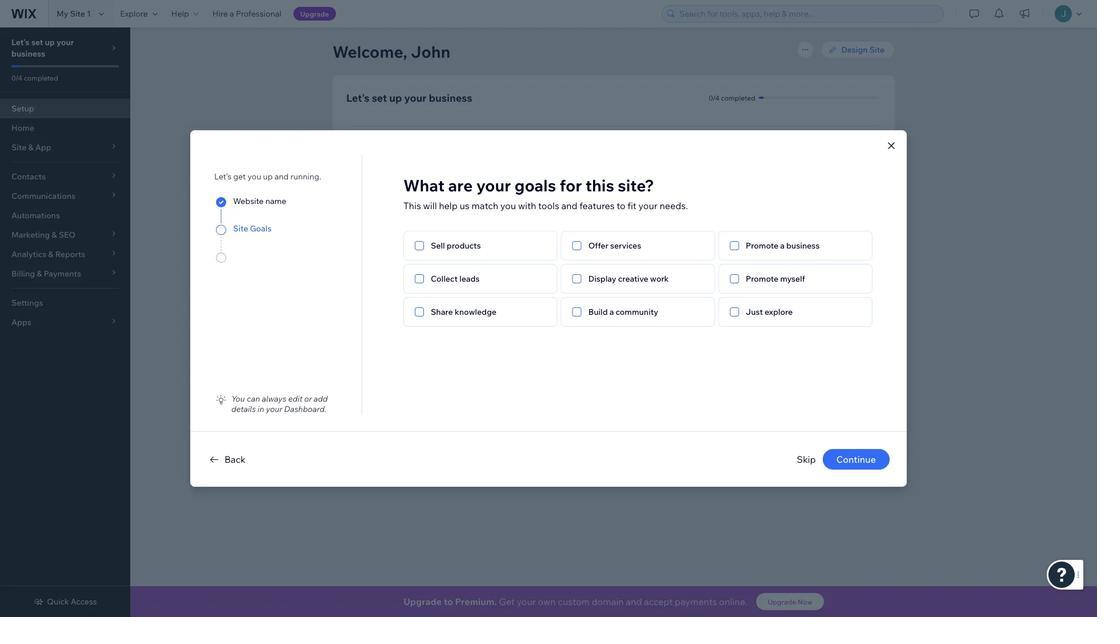 Task type: describe. For each thing, give the bounding box(es) containing it.
accept
[[644, 596, 673, 607]]

explore
[[765, 307, 793, 317]]

quick
[[47, 597, 69, 607]]

creative
[[618, 274, 648, 284]]

a for promote a business
[[780, 241, 785, 251]]

dashboard.
[[284, 404, 326, 414]]

Collect leads checkbox
[[403, 264, 557, 294]]

0 horizontal spatial you
[[248, 171, 261, 181]]

back
[[225, 454, 246, 465]]

build a community
[[588, 307, 658, 317]]

type
[[432, 134, 449, 144]]

Display creative work checkbox
[[561, 264, 715, 294]]

1 vertical spatial 0/4
[[709, 93, 719, 102]]

hire a professional
[[212, 9, 281, 19]]

offer services
[[588, 241, 641, 251]]

get for get found on google
[[369, 290, 382, 300]]

update your site type
[[369, 134, 449, 144]]

tools
[[538, 200, 559, 211]]

you can always edit or add details in your dashboard.
[[231, 394, 328, 414]]

skip
[[797, 454, 816, 465]]

site
[[416, 134, 430, 144]]

design site button
[[812, 255, 876, 272]]

build
[[588, 307, 608, 317]]

let's
[[214, 171, 231, 181]]

always
[[262, 394, 286, 404]]

community
[[616, 307, 658, 317]]

can
[[247, 394, 260, 404]]

0 horizontal spatial to
[[444, 596, 453, 607]]

started
[[837, 290, 866, 300]]

sell
[[431, 241, 445, 251]]

sell products
[[431, 241, 481, 251]]

get started button
[[811, 287, 876, 304]]

e.g., mystunningwebsite.com field
[[383, 212, 556, 228]]

Promote a business checkbox
[[718, 231, 872, 261]]

now for upgrade now
[[798, 597, 812, 606]]

fit
[[627, 200, 636, 211]]

clicks.
[[543, 192, 566, 202]]

products
[[447, 241, 481, 251]]

my
[[57, 9, 68, 19]]

upgrade for upgrade to premium. get your own custom domain and accept payments online.
[[403, 596, 442, 607]]

Search for tools, apps, help & more... field
[[676, 6, 940, 22]]

myself
[[780, 274, 805, 284]]

running.
[[290, 171, 321, 181]]

leads
[[459, 274, 480, 284]]

find
[[369, 192, 385, 202]]

share
[[431, 307, 453, 317]]

google
[[419, 290, 447, 300]]

2 horizontal spatial up
[[389, 91, 402, 104]]

0/4 completed inside sidebar element
[[11, 73, 58, 82]]

to inside what are your goals for this site? this will help us match you with tools and features to fit your needs.
[[617, 200, 625, 211]]

settings link
[[0, 293, 130, 313]]

set inside let's set up your business
[[31, 37, 43, 47]]

design inside button
[[823, 258, 849, 268]]

business inside sidebar element
[[11, 49, 45, 59]]

settings
[[11, 298, 43, 308]]

professional
[[236, 9, 281, 19]]

your left "site"
[[398, 134, 415, 144]]

setup link
[[0, 99, 130, 118]]

just explore
[[746, 307, 793, 317]]

secure
[[480, 192, 505, 202]]

Share knowledge checkbox
[[403, 297, 557, 327]]

upgrade button
[[293, 7, 336, 21]]

found
[[384, 290, 406, 300]]

continue button
[[823, 449, 890, 470]]

on
[[408, 290, 417, 300]]

website
[[415, 258, 444, 268]]

site?
[[618, 175, 654, 195]]

and inside what are your goals for this site? this will help us match you with tools and features to fit your needs.
[[561, 200, 577, 211]]

update now
[[819, 134, 866, 144]]

promote myself
[[746, 274, 805, 284]]

you inside what are your goals for this site? this will help us match you with tools and features to fit your needs.
[[500, 200, 516, 211]]

upgrade for upgrade now
[[768, 597, 796, 606]]

with
[[518, 200, 536, 211]]

get
[[233, 171, 246, 181]]

or
[[304, 394, 312, 404]]

website
[[233, 196, 264, 206]]

find your perfect domain and secure it in a few clicks.
[[369, 192, 566, 202]]

promote a business
[[746, 241, 820, 251]]

quick access
[[47, 597, 97, 607]]

automations link
[[0, 206, 130, 225]]

upgrade now
[[768, 597, 812, 606]]

you
[[231, 394, 245, 404]]

few
[[528, 192, 542, 202]]

1 horizontal spatial 0/4 completed
[[709, 93, 755, 102]]

upgrade for upgrade
[[300, 9, 329, 18]]

offer
[[588, 241, 608, 251]]

premium.
[[455, 596, 497, 607]]

home
[[11, 123, 34, 133]]

this
[[403, 200, 421, 211]]

goals
[[250, 223, 272, 233]]

collect leads
[[431, 274, 480, 284]]

1 vertical spatial domain
[[592, 596, 624, 607]]

your left own
[[517, 596, 536, 607]]

let's get you up and running.
[[214, 171, 321, 181]]

welcome,
[[333, 41, 407, 61]]

own
[[538, 596, 556, 607]]

it
[[507, 192, 512, 202]]

your up match
[[476, 175, 511, 195]]

design site link
[[821, 41, 895, 58]]

us
[[460, 200, 470, 211]]

completed inside sidebar element
[[24, 73, 58, 82]]



Task type: vqa. For each thing, say whether or not it's contained in the screenshot.
"4"
no



Task type: locate. For each thing, give the bounding box(es) containing it.
Offer services checkbox
[[561, 231, 715, 261]]

0 vertical spatial completed
[[24, 73, 58, 82]]

domain
[[434, 192, 462, 202], [592, 596, 624, 607]]

upgrade right online.
[[768, 597, 796, 606]]

0 vertical spatial promote
[[746, 241, 778, 251]]

0 horizontal spatial 0/4 completed
[[11, 73, 58, 82]]

business
[[11, 49, 45, 59], [429, 91, 472, 104], [786, 241, 820, 251]]

1 vertical spatial now
[[798, 597, 812, 606]]

business up setup
[[11, 49, 45, 59]]

promote
[[746, 241, 778, 251], [746, 274, 778, 284]]

design site inside button
[[823, 258, 866, 268]]

0 horizontal spatial upgrade
[[300, 9, 329, 18]]

goals
[[515, 175, 556, 195]]

and left secure
[[464, 192, 478, 202]]

to left premium.
[[444, 596, 453, 607]]

up
[[45, 37, 55, 47], [389, 91, 402, 104], [263, 171, 273, 181]]

your left the website
[[396, 258, 413, 268]]

site inside button
[[851, 258, 866, 268]]

let's
[[11, 37, 29, 47], [346, 91, 369, 104]]

1 vertical spatial let's
[[346, 91, 369, 104]]

automations
[[11, 210, 60, 220]]

in for your
[[258, 404, 264, 414]]

0 vertical spatial set
[[31, 37, 43, 47]]

will
[[423, 200, 437, 211]]

help
[[171, 9, 189, 19]]

1 vertical spatial business
[[429, 91, 472, 104]]

sidebar element
[[0, 27, 130, 617]]

0 horizontal spatial 0/4
[[11, 73, 22, 82]]

upgrade inside "upgrade now" button
[[768, 597, 796, 606]]

promote inside checkbox
[[746, 274, 778, 284]]

custom
[[558, 596, 590, 607]]

1 update from the left
[[369, 134, 396, 144]]

0 vertical spatial let's set up your business
[[11, 37, 74, 59]]

now inside button
[[848, 134, 866, 144]]

in right it
[[513, 192, 520, 202]]

0 vertical spatial 0/4
[[11, 73, 22, 82]]

in down can on the bottom of page
[[258, 404, 264, 414]]

1 vertical spatial in
[[258, 404, 264, 414]]

up inside sidebar element
[[45, 37, 55, 47]]

0 horizontal spatial in
[[258, 404, 264, 414]]

0 horizontal spatial up
[[45, 37, 55, 47]]

1 horizontal spatial 0/4
[[709, 93, 719, 102]]

0 horizontal spatial now
[[798, 597, 812, 606]]

to left the fit
[[617, 200, 625, 211]]

0 vertical spatial you
[[248, 171, 261, 181]]

0 horizontal spatial get
[[369, 290, 382, 300]]

2 promote from the top
[[746, 274, 778, 284]]

skip button
[[797, 453, 816, 466]]

a inside option
[[780, 241, 785, 251]]

business up type
[[429, 91, 472, 104]]

1 vertical spatial to
[[444, 596, 453, 607]]

2 horizontal spatial get
[[822, 290, 835, 300]]

let's set up your business down my
[[11, 37, 74, 59]]

1 vertical spatial 0/4 completed
[[709, 93, 755, 102]]

my site 1
[[57, 9, 91, 19]]

a up the promote myself
[[780, 241, 785, 251]]

knowledge
[[455, 307, 496, 317]]

get left started
[[822, 290, 835, 300]]

quick access button
[[33, 597, 97, 607]]

2 update from the left
[[819, 134, 847, 144]]

in for a
[[513, 192, 520, 202]]

0 horizontal spatial set
[[31, 37, 43, 47]]

1 horizontal spatial set
[[372, 91, 387, 104]]

1 vertical spatial promote
[[746, 274, 778, 284]]

a inside checkbox
[[609, 307, 614, 317]]

match
[[472, 200, 498, 211]]

1 horizontal spatial upgrade
[[403, 596, 442, 607]]

what are your goals for this site? this will help us match you with tools and features to fit your needs.
[[403, 175, 688, 211]]

0 vertical spatial up
[[45, 37, 55, 47]]

website name
[[233, 196, 286, 206]]

setup
[[11, 103, 34, 113]]

1 promote from the top
[[746, 241, 778, 251]]

john
[[411, 41, 450, 61]]

your down my
[[57, 37, 74, 47]]

this
[[586, 175, 614, 195]]

in inside you can always edit or add details in your dashboard.
[[258, 404, 264, 414]]

0 horizontal spatial let's set up your business
[[11, 37, 74, 59]]

1 horizontal spatial completed
[[721, 93, 755, 102]]

name
[[265, 196, 286, 206]]

let's set up your business
[[11, 37, 74, 59], [346, 91, 472, 104]]

get left found
[[369, 290, 382, 300]]

and left running.
[[275, 171, 289, 181]]

promote for promote myself
[[746, 274, 778, 284]]

1 horizontal spatial in
[[513, 192, 520, 202]]

0 vertical spatial in
[[513, 192, 520, 202]]

services
[[610, 241, 641, 251]]

your
[[57, 37, 74, 47], [404, 91, 427, 104], [398, 134, 415, 144], [476, 175, 511, 195], [387, 192, 403, 202], [639, 200, 658, 211], [396, 258, 413, 268], [266, 404, 282, 414], [517, 596, 536, 607]]

get inside button
[[822, 290, 835, 300]]

2 horizontal spatial business
[[786, 241, 820, 251]]

1 vertical spatial you
[[500, 200, 516, 211]]

upgrade to premium. get your own custom domain and accept payments online.
[[403, 596, 747, 607]]

your down always
[[266, 404, 282, 414]]

1 horizontal spatial domain
[[592, 596, 624, 607]]

get found on google
[[369, 290, 447, 300]]

2 vertical spatial up
[[263, 171, 273, 181]]

Just explore checkbox
[[718, 297, 872, 327]]

hire
[[212, 9, 228, 19]]

1 vertical spatial let's set up your business
[[346, 91, 472, 104]]

access
[[71, 597, 97, 607]]

share knowledge
[[431, 307, 496, 317]]

Build a community checkbox
[[561, 297, 715, 327]]

0 horizontal spatial completed
[[24, 73, 58, 82]]

continue
[[836, 454, 876, 465]]

your inside you can always edit or add details in your dashboard.
[[266, 404, 282, 414]]

get
[[369, 290, 382, 300], [822, 290, 835, 300], [499, 596, 515, 607]]

get right premium.
[[499, 596, 515, 607]]

update now button
[[808, 131, 876, 148]]

1 vertical spatial up
[[389, 91, 402, 104]]

and left accept
[[626, 596, 642, 607]]

for
[[560, 175, 582, 195]]

0 vertical spatial to
[[617, 200, 625, 211]]

edit
[[288, 394, 302, 404]]

1 horizontal spatial get
[[499, 596, 515, 607]]

Sell products checkbox
[[403, 231, 557, 261]]

1 horizontal spatial now
[[848, 134, 866, 144]]

hire a professional link
[[206, 0, 288, 27]]

0 vertical spatial business
[[11, 49, 45, 59]]

1 horizontal spatial let's set up your business
[[346, 91, 472, 104]]

a for build a community
[[609, 307, 614, 317]]

and
[[275, 171, 289, 181], [464, 192, 478, 202], [561, 200, 577, 211], [626, 596, 642, 607]]

1 horizontal spatial you
[[500, 200, 516, 211]]

your inside sidebar element
[[57, 37, 74, 47]]

design
[[841, 45, 868, 55], [369, 258, 395, 268], [823, 258, 849, 268]]

2 vertical spatial business
[[786, 241, 820, 251]]

upgrade now button
[[756, 593, 824, 610]]

1 horizontal spatial business
[[429, 91, 472, 104]]

welcome, john
[[333, 41, 450, 61]]

just
[[746, 307, 763, 317]]

upgrade right the professional
[[300, 9, 329, 18]]

completed
[[24, 73, 58, 82], [721, 93, 755, 102]]

0 vertical spatial design site
[[841, 45, 884, 55]]

0 horizontal spatial domain
[[434, 192, 462, 202]]

1 vertical spatial completed
[[721, 93, 755, 102]]

update for update your site type
[[369, 134, 396, 144]]

1 horizontal spatial to
[[617, 200, 625, 211]]

upgrade left premium.
[[403, 596, 442, 607]]

let's inside sidebar element
[[11, 37, 29, 47]]

your right the fit
[[639, 200, 658, 211]]

0 vertical spatial now
[[848, 134, 866, 144]]

0 vertical spatial domain
[[434, 192, 462, 202]]

online.
[[719, 596, 747, 607]]

site
[[70, 9, 85, 19], [869, 45, 884, 55], [233, 223, 248, 233], [851, 258, 866, 268]]

0 vertical spatial 0/4 completed
[[11, 73, 58, 82]]

0 vertical spatial let's
[[11, 37, 29, 47]]

work
[[650, 274, 669, 284]]

business up promote myself checkbox
[[786, 241, 820, 251]]

update inside button
[[819, 134, 847, 144]]

promote inside option
[[746, 241, 778, 251]]

1 vertical spatial set
[[372, 91, 387, 104]]

0/4 inside sidebar element
[[11, 73, 22, 82]]

set
[[31, 37, 43, 47], [372, 91, 387, 104]]

in
[[513, 192, 520, 202], [258, 404, 264, 414]]

now for update now
[[848, 134, 866, 144]]

needs.
[[660, 200, 688, 211]]

get for get started
[[822, 290, 835, 300]]

get started
[[822, 290, 866, 300]]

you left with
[[500, 200, 516, 211]]

0 horizontal spatial update
[[369, 134, 396, 144]]

upgrade inside "upgrade" button
[[300, 9, 329, 18]]

are
[[448, 175, 473, 195]]

1 horizontal spatial update
[[819, 134, 847, 144]]

promote for promote a business
[[746, 241, 778, 251]]

0 horizontal spatial let's
[[11, 37, 29, 47]]

1 horizontal spatial up
[[263, 171, 273, 181]]

display creative work
[[588, 274, 669, 284]]

your right find
[[387, 192, 403, 202]]

display
[[588, 274, 616, 284]]

home link
[[0, 118, 130, 138]]

0 horizontal spatial business
[[11, 49, 45, 59]]

a for hire a professional
[[230, 9, 234, 19]]

promote left myself
[[746, 274, 778, 284]]

2 horizontal spatial upgrade
[[768, 597, 796, 606]]

1 horizontal spatial let's
[[346, 91, 369, 104]]

back button
[[207, 453, 246, 466]]

what
[[403, 175, 445, 195]]

a right hire
[[230, 9, 234, 19]]

let's set up your business inside sidebar element
[[11, 37, 74, 59]]

Promote myself checkbox
[[718, 264, 872, 294]]

collect
[[431, 274, 458, 284]]

help button
[[164, 0, 206, 27]]

and right tools
[[561, 200, 577, 211]]

you right get on the left
[[248, 171, 261, 181]]

a left few
[[522, 192, 526, 202]]

0/4 completed
[[11, 73, 58, 82], [709, 93, 755, 102]]

design your website
[[369, 258, 444, 268]]

now inside button
[[798, 597, 812, 606]]

update for update now
[[819, 134, 847, 144]]

1 vertical spatial design site
[[823, 258, 866, 268]]

your up update your site type
[[404, 91, 427, 104]]

business inside option
[[786, 241, 820, 251]]

let's set up your business up update your site type
[[346, 91, 472, 104]]

promote up the promote myself
[[746, 241, 778, 251]]

to
[[617, 200, 625, 211], [444, 596, 453, 607]]

a right build
[[609, 307, 614, 317]]



